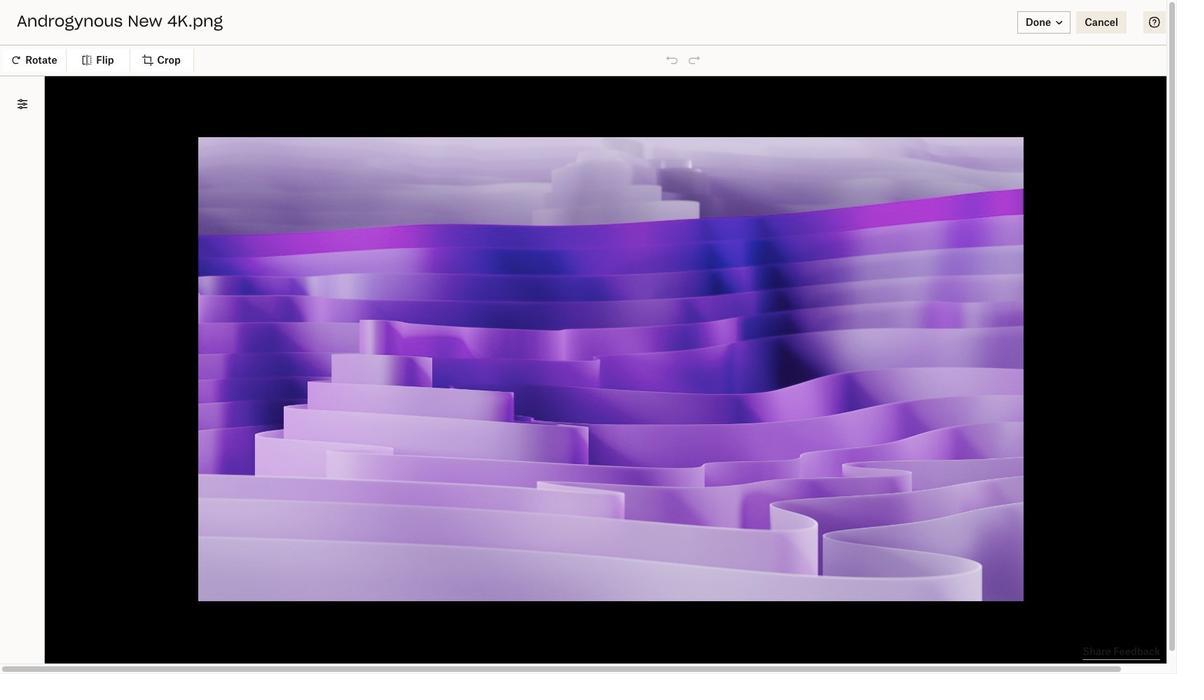 Task type: describe. For each thing, give the bounding box(es) containing it.
image - 04-pink_orange_dm-4k.png 12/5/2023, 2:20:04 pm image
[[539, 504, 656, 621]]

1 tab list from the left
[[179, 196, 414, 218]]

image - 05-orange_lm-4k.png 12/5/2023, 2:19:45 pm image
[[179, 624, 297, 675]]

image - sapphic_4k.png 12/5/2023, 2:21:12 pm image
[[539, 384, 656, 501]]

dropbox image
[[11, 42, 39, 70]]

image - 06-yellow_lm-4k.png 12/5/2023, 2:20:00 pm image
[[779, 504, 896, 621]]

image - greenblue.png 12/5/2023, 2:23:30 pm image
[[299, 264, 416, 381]]

image - aspec_4k.png 12/5/2023, 2:22:55 pm image
[[659, 264, 776, 381]]

image - 07-green_blue_lm-4k.png 12/5/2023, 2:19:16 pm image
[[899, 624, 1016, 675]]

Photo Zoom Slider range field
[[636, 206, 726, 208]]

image - 01-purple_dm-4k.png 12/5/2023, 2:20:21 pm image
[[1019, 384, 1136, 501]]

image - 02-green_blue_dm-4k.png 12/5/2023, 2:20:17 pm image
[[179, 504, 297, 621]]

image - 02-green_blue_lm-4k.png 12/5/2023, 2:20:03 pm image
[[659, 504, 776, 621]]



Task type: locate. For each thing, give the bounding box(es) containing it.
image - 03-blue_purple_lm-4k.png 12/5/2023, 2:20:22 pm image
[[899, 384, 1016, 501]]

image - 06-yellow_dm-4k.png 12/5/2023, 2:19:53 pm image
[[899, 504, 1016, 621]]

image - transfeminine_4k.png 12/5/2023, 2:22:40 pm image
[[779, 264, 896, 381]]

image - aromanticasexual_4k.png 12/5/2023, 2:21:57 pm image
[[299, 384, 416, 501]]

image - multigender_4k.png 12/5/2023, 2:20:59 pm image
[[659, 384, 776, 501]]

image - diamoric_4k.png 12/5/2023, 2:21:27 pm image
[[419, 384, 536, 501]]

2 tab list from the left
[[431, 196, 588, 218]]

image - 04-pink_orange_lm-4k.png 12/5/2023, 2:20:14 pm image
[[299, 504, 416, 621]]

image - 01-purple_lm-4k.png 12/5/2023, 2:20:08 pm image
[[419, 504, 536, 621]]

image - 05-orange_dm-4k.png 12/5/2023, 2:19:50 pm image
[[1019, 504, 1136, 621]]

image - 03-devhome_lm-4k.png 12/5/2023, 2:19:43 pm image
[[299, 624, 416, 675]]

tab list
[[179, 196, 414, 218], [431, 196, 588, 218]]

image - androgynous new 4k.png 12/5/2023, 2:22:18 pm image
[[1019, 264, 1136, 381]]

list
[[0, 76, 168, 290]]

image - transneutral_4k.png 12/5/2023, 2:23:34 pm image
[[179, 264, 297, 381]]

image - pridewallpaper.png 12/5/2023, 2:22:29 pm image
[[899, 264, 1016, 381]]

image - 02-wave_dm-4k.png 12/5/2023, 2:19:13 pm image
[[1019, 624, 1136, 675]]

image - demifluidnew_4k.png 12/5/2023, 2:23:22 pm image
[[419, 264, 536, 381]]

image - multisexual_4k.png 12/5/2023, 2:22:11 pm image
[[179, 384, 297, 501]]

0 horizontal spatial tab list
[[179, 196, 414, 218]]

1 horizontal spatial tab list
[[431, 196, 588, 218]]

image - 08-green_blue_lm-4k.png 12/5/2023, 2:19:23 pm image
[[779, 624, 896, 675]]

image - 07-green_blue_dm-4k.png 12/5/2023, 2:19:26 pm image
[[659, 624, 776, 675]]

image - 08-green_blue_dm-4k.png 12/5/2023, 2:19:30 pm image
[[539, 624, 656, 675]]

dialog
[[0, 0, 1177, 675]]

image - 03-devhome_dm-4k.png 12/5/2023, 2:19:35 pm image
[[419, 624, 536, 675]]

alert
[[0, 0, 1177, 28]]

group
[[0, 321, 168, 460]]

image - transmasculine_4k.png 12/5/2023, 2:23:06 pm image
[[539, 264, 656, 381]]

image - 03-blue_purple_dm-4k.png 12/5/2023, 2:20:29 pm image
[[779, 384, 896, 501]]

list item
[[0, 112, 168, 141]]



Task type: vqa. For each thing, say whether or not it's contained in the screenshot.
Image - Multigender_4K.png 12/5/2023, 2:20:59 PM
yes



